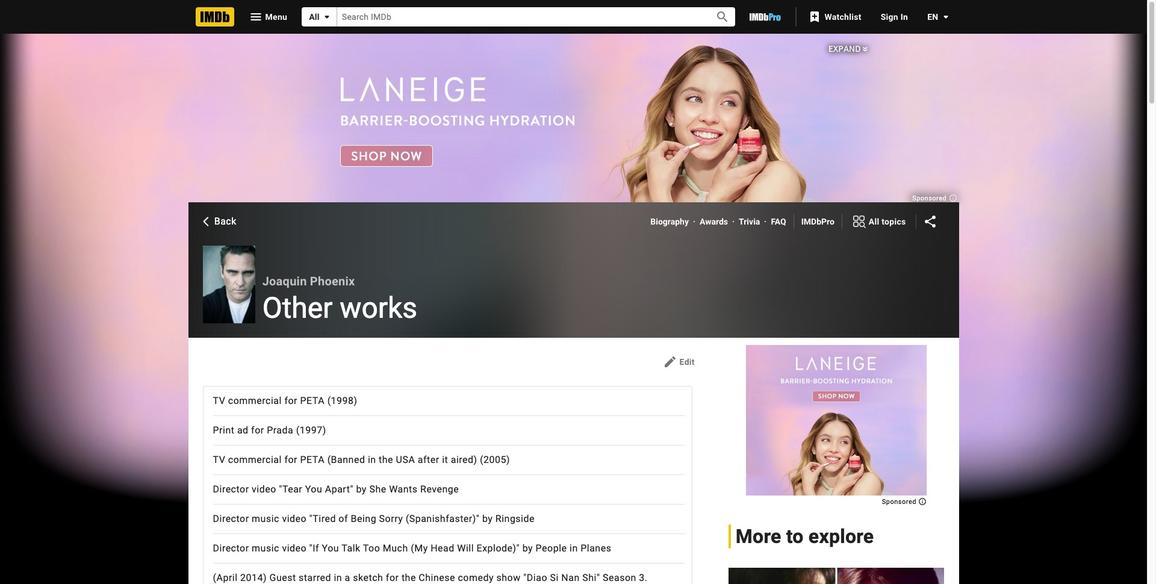 Task type: describe. For each thing, give the bounding box(es) containing it.
commercial for tv commercial for peta (banned in the usa after it aired) (2005)
[[228, 454, 282, 466]]

for for (1997)
[[251, 425, 264, 436]]

music for "tired
[[252, 513, 280, 525]]

other works
[[263, 291, 418, 325]]

menu
[[265, 12, 288, 22]]

biography
[[651, 217, 689, 227]]

peta for (1998)
[[300, 395, 325, 407]]

3.
[[640, 572, 648, 584]]

watchlist
[[825, 12, 862, 22]]

all button
[[302, 7, 337, 27]]

for for (banned
[[285, 454, 298, 466]]

video for "if
[[282, 543, 307, 554]]

of
[[339, 513, 348, 525]]

sign in
[[881, 12, 909, 22]]

share on social media image
[[923, 215, 938, 229]]

submit search image
[[716, 10, 730, 24]]

2014)
[[240, 572, 267, 584]]

too
[[363, 543, 380, 554]]

"tired
[[309, 513, 336, 525]]

sorry
[[379, 513, 403, 525]]

in
[[901, 12, 909, 22]]

1 vertical spatial by
[[483, 513, 493, 525]]

0 vertical spatial group
[[203, 246, 255, 324]]

"tear
[[279, 484, 303, 495]]

All search field
[[302, 7, 736, 27]]

print ad for prada (1997)
[[213, 425, 326, 436]]

director for director music video "tired of being sorry (spanishfaster)" by ringside
[[213, 513, 249, 525]]

head
[[431, 543, 455, 554]]

will
[[458, 543, 474, 554]]

all topics
[[869, 217, 907, 226]]

menu button
[[239, 7, 297, 27]]

wants
[[389, 484, 418, 495]]

season
[[603, 572, 637, 584]]

ringside
[[496, 513, 535, 525]]

video for "tired
[[282, 513, 307, 525]]

planes
[[581, 543, 612, 554]]

0 horizontal spatial in
[[334, 572, 342, 584]]

watchlist button
[[802, 6, 872, 28]]

talk
[[342, 543, 361, 554]]

en
[[928, 12, 939, 22]]

chinese
[[419, 572, 456, 584]]

"if
[[309, 543, 319, 554]]

edit image
[[663, 355, 678, 369]]

prada
[[267, 425, 294, 436]]

she
[[370, 484, 387, 495]]

being
[[351, 513, 377, 525]]

commercial for tv commercial for peta (1998)
[[228, 395, 282, 407]]

people
[[536, 543, 567, 554]]

(april
[[213, 572, 238, 584]]

awards
[[700, 217, 729, 227]]

watchlist image
[[808, 10, 823, 24]]

2 horizontal spatial in
[[570, 543, 578, 554]]

print
[[213, 425, 235, 436]]

faq button
[[772, 216, 787, 228]]

(1997)
[[296, 425, 326, 436]]

1 horizontal spatial the
[[402, 572, 416, 584]]

all for all topics
[[869, 217, 880, 226]]

usa
[[396, 454, 415, 466]]

sign in button
[[872, 6, 918, 28]]

revenge
[[421, 484, 459, 495]]

joaquin
[[263, 274, 307, 289]]

director for director music video "if you talk too much (my head will explode)" by people in planes
[[213, 543, 249, 554]]

show
[[497, 572, 521, 584]]

all topics button
[[843, 212, 916, 231]]

director video "tear you apart" by she wants revenge
[[213, 484, 459, 495]]

(banned
[[328, 454, 365, 466]]

joaquin phoenix image
[[203, 246, 255, 324]]

sketch
[[353, 572, 383, 584]]

1 vertical spatial you
[[322, 543, 339, 554]]

tv commercial for peta (1998)
[[213, 395, 358, 407]]

arrow left image
[[200, 216, 211, 227]]

"diao
[[524, 572, 548, 584]]

more
[[736, 525, 782, 548]]

0 horizontal spatial the
[[379, 454, 394, 466]]

comedy
[[458, 572, 494, 584]]

it
[[442, 454, 448, 466]]

topics
[[882, 217, 907, 226]]

for right sketch
[[386, 572, 399, 584]]



Task type: locate. For each thing, give the bounding box(es) containing it.
0 vertical spatial peta
[[300, 395, 325, 407]]

after
[[418, 454, 440, 466]]

a
[[345, 572, 351, 584]]

back button
[[200, 215, 237, 229]]

sign
[[881, 12, 899, 22]]

starred
[[299, 572, 331, 584]]

2 vertical spatial in
[[334, 572, 342, 584]]

1 tv from the top
[[213, 395, 226, 407]]

arrow drop down image inside 'all' button
[[320, 10, 334, 24]]

1 arrow drop down image from the left
[[320, 10, 334, 24]]

the left the usa
[[379, 454, 394, 466]]

1 peta from the top
[[300, 395, 325, 407]]

all inside 'all' button
[[309, 12, 320, 22]]

categories image
[[853, 215, 867, 229]]

for up "tear
[[285, 454, 298, 466]]

for for (1998)
[[285, 395, 298, 407]]

peta up the (1997)
[[300, 395, 325, 407]]

(april 2014) guest starred in a sketch for the chinese comedy show "diao si nan shi" season 3.
[[213, 572, 648, 584]]

by left the 'ringside' on the left bottom
[[483, 513, 493, 525]]

you right "tear
[[305, 484, 323, 495]]

tv for tv commercial for peta (1998)
[[213, 395, 226, 407]]

edit button
[[658, 352, 700, 372]]

explore
[[809, 525, 875, 548]]

0 horizontal spatial by
[[356, 484, 367, 495]]

1 vertical spatial tv
[[213, 454, 226, 466]]

arrow drop down image
[[320, 10, 334, 24], [939, 10, 954, 24]]

video
[[252, 484, 276, 495], [282, 513, 307, 525], [282, 543, 307, 554]]

in
[[368, 454, 376, 466], [570, 543, 578, 554], [334, 572, 342, 584]]

imdbpro
[[802, 217, 835, 227]]

video left "tired
[[282, 513, 307, 525]]

all
[[309, 12, 320, 22], [869, 217, 880, 226]]

0 vertical spatial sponsored
[[913, 195, 949, 202]]

tv up print
[[213, 395, 226, 407]]

explode)"
[[477, 543, 520, 554]]

0 vertical spatial you
[[305, 484, 323, 495]]

1 vertical spatial music
[[252, 543, 280, 554]]

2 vertical spatial video
[[282, 543, 307, 554]]

1 horizontal spatial in
[[368, 454, 376, 466]]

0 horizontal spatial group
[[203, 246, 255, 324]]

all right categories image
[[869, 217, 880, 226]]

group left joaquin
[[203, 246, 255, 324]]

0 vertical spatial commercial
[[228, 395, 282, 407]]

tv down print
[[213, 454, 226, 466]]

back
[[214, 216, 237, 227]]

peta down the (1997)
[[300, 454, 325, 466]]

nan
[[562, 572, 580, 584]]

ad
[[237, 425, 249, 436]]

biography button
[[651, 216, 689, 228]]

for
[[285, 395, 298, 407], [251, 425, 264, 436], [285, 454, 298, 466], [386, 572, 399, 584]]

2 music from the top
[[252, 543, 280, 554]]

0 vertical spatial tv
[[213, 395, 226, 407]]

0 vertical spatial all
[[309, 12, 320, 22]]

more to explore
[[736, 525, 875, 548]]

video left "tear
[[252, 484, 276, 495]]

en button
[[918, 6, 954, 28]]

arrow drop down image for en
[[939, 10, 954, 24]]

0 vertical spatial music
[[252, 513, 280, 525]]

2 tv from the top
[[213, 454, 226, 466]]

music up 2014)
[[252, 543, 280, 554]]

sponsored
[[913, 195, 949, 202], [883, 498, 919, 506]]

si
[[550, 572, 559, 584]]

0 vertical spatial video
[[252, 484, 276, 495]]

1 vertical spatial director
[[213, 513, 249, 525]]

(1998)
[[328, 395, 358, 407]]

0 vertical spatial in
[[368, 454, 376, 466]]

all inside "all topics" button
[[869, 217, 880, 226]]

1 music from the top
[[252, 513, 280, 525]]

2 horizontal spatial by
[[523, 543, 533, 554]]

1 vertical spatial peta
[[300, 454, 325, 466]]

much
[[383, 543, 408, 554]]

2 vertical spatial director
[[213, 543, 249, 554]]

Search IMDb text field
[[337, 7, 702, 26]]

group down the explore
[[729, 568, 945, 585]]

by left people
[[523, 543, 533, 554]]

aired)
[[451, 454, 478, 466]]

for up prada
[[285, 395, 298, 407]]

None field
[[337, 7, 702, 26]]

arrow drop down image for all
[[320, 10, 334, 24]]

1 vertical spatial the
[[402, 572, 416, 584]]

(2005)
[[480, 454, 510, 466]]

for right ad
[[251, 425, 264, 436]]

arrow drop down image right the menu
[[320, 10, 334, 24]]

1 horizontal spatial group
[[729, 568, 945, 585]]

all for all
[[309, 12, 320, 22]]

3 director from the top
[[213, 543, 249, 554]]

production art image
[[729, 568, 945, 585]]

trivia
[[739, 217, 761, 227]]

2 vertical spatial by
[[523, 543, 533, 554]]

0 horizontal spatial arrow drop down image
[[320, 10, 334, 24]]

(spanishfaster)"
[[406, 513, 480, 525]]

peta
[[300, 395, 325, 407], [300, 454, 325, 466]]

1 vertical spatial group
[[729, 568, 945, 585]]

director music video "if you talk too much (my head will explode)" by people in planes
[[213, 543, 612, 554]]

arrow drop down image right in
[[939, 10, 954, 24]]

2 commercial from the top
[[228, 454, 282, 466]]

the left chinese
[[402, 572, 416, 584]]

0 vertical spatial by
[[356, 484, 367, 495]]

awards button
[[700, 216, 729, 228]]

trivia button
[[739, 216, 761, 228]]

director for director video "tear you apart" by she wants revenge
[[213, 484, 249, 495]]

1 vertical spatial in
[[570, 543, 578, 554]]

2 director from the top
[[213, 513, 249, 525]]

video left "if
[[282, 543, 307, 554]]

1 horizontal spatial by
[[483, 513, 493, 525]]

tv commercial for peta (banned in the usa after it aired) (2005)
[[213, 454, 510, 466]]

works
[[340, 291, 418, 325]]

1 vertical spatial sponsored
[[883, 498, 919, 506]]

to
[[787, 525, 804, 548]]

guest
[[270, 572, 296, 584]]

music
[[252, 513, 280, 525], [252, 543, 280, 554]]

sponsored content section
[[0, 0, 1152, 585], [747, 345, 927, 506]]

1 horizontal spatial arrow drop down image
[[939, 10, 954, 24]]

apart"
[[325, 484, 354, 495]]

commercial down ad
[[228, 454, 282, 466]]

0 vertical spatial director
[[213, 484, 249, 495]]

1 vertical spatial commercial
[[228, 454, 282, 466]]

1 horizontal spatial all
[[869, 217, 880, 226]]

faq
[[772, 217, 787, 227]]

shi"
[[583, 572, 601, 584]]

(my
[[411, 543, 428, 554]]

2 peta from the top
[[300, 454, 325, 466]]

by left she at the left bottom
[[356, 484, 367, 495]]

commercial up ad
[[228, 395, 282, 407]]

music down "tear
[[252, 513, 280, 525]]

other
[[263, 291, 333, 325]]

director
[[213, 484, 249, 495], [213, 513, 249, 525], [213, 543, 249, 554]]

0 vertical spatial the
[[379, 454, 394, 466]]

music for "if
[[252, 543, 280, 554]]

tv for tv commercial for peta (banned in the usa after it aired) (2005)
[[213, 454, 226, 466]]

none field inside all search field
[[337, 7, 702, 26]]

director music video "tired of being sorry (spanishfaster)" by ringside
[[213, 513, 535, 525]]

0 horizontal spatial all
[[309, 12, 320, 22]]

imdbpro button
[[802, 216, 835, 228]]

2 arrow drop down image from the left
[[939, 10, 954, 24]]

1 vertical spatial video
[[282, 513, 307, 525]]

peta for (banned
[[300, 454, 325, 466]]

in left a
[[334, 572, 342, 584]]

in right "(banned" in the left of the page
[[368, 454, 376, 466]]

group
[[203, 246, 255, 324], [729, 568, 945, 585]]

menu image
[[249, 10, 263, 24]]

tv
[[213, 395, 226, 407], [213, 454, 226, 466]]

in left planes
[[570, 543, 578, 554]]

joaquin phoenix
[[263, 274, 355, 289]]

by
[[356, 484, 367, 495], [483, 513, 493, 525], [523, 543, 533, 554]]

phoenix
[[310, 274, 355, 289]]

you
[[305, 484, 323, 495], [322, 543, 339, 554]]

home image
[[196, 7, 234, 27]]

the
[[379, 454, 394, 466], [402, 572, 416, 584]]

all right the menu
[[309, 12, 320, 22]]

you right "if
[[322, 543, 339, 554]]

1 vertical spatial all
[[869, 217, 880, 226]]

edit
[[680, 357, 695, 367]]

1 director from the top
[[213, 484, 249, 495]]

arrow drop down image inside en button
[[939, 10, 954, 24]]

1 commercial from the top
[[228, 395, 282, 407]]



Task type: vqa. For each thing, say whether or not it's contained in the screenshot.
the leftmost 'and'
no



